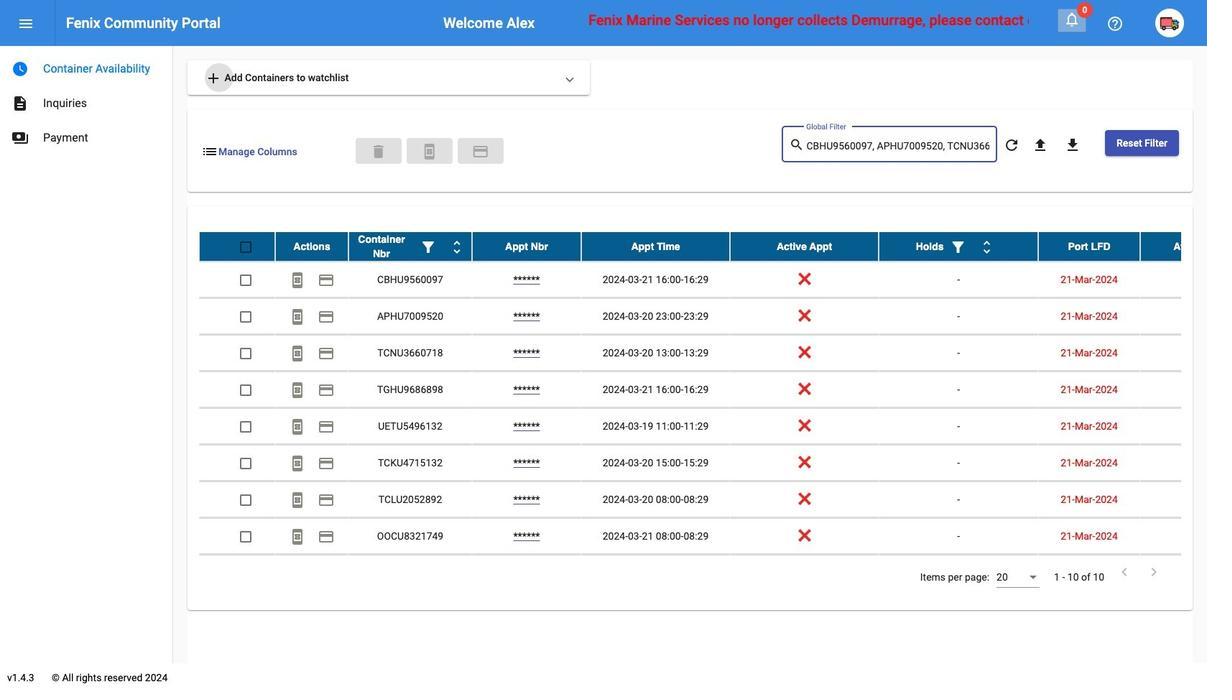 Task type: locate. For each thing, give the bounding box(es) containing it.
no color image
[[1107, 15, 1124, 33], [205, 70, 222, 87], [11, 95, 29, 112], [1003, 137, 1020, 154], [1064, 137, 1082, 154], [472, 143, 489, 160], [420, 239, 437, 256], [448, 239, 466, 256], [950, 239, 967, 256], [289, 345, 306, 362], [318, 345, 335, 362], [289, 455, 306, 472], [318, 455, 335, 472], [289, 492, 306, 509], [289, 528, 306, 546], [318, 528, 335, 546]]

grid
[[199, 232, 1207, 592]]

4 column header from the left
[[581, 232, 730, 261]]

5 row from the top
[[199, 372, 1207, 408]]

1 column header from the left
[[275, 232, 349, 261]]

2 row from the top
[[199, 262, 1207, 298]]

10 row from the top
[[199, 555, 1207, 592]]

cell
[[1141, 262, 1207, 298], [1141, 298, 1207, 334], [1141, 335, 1207, 371], [1141, 372, 1207, 408], [1141, 408, 1207, 444], [1141, 445, 1207, 481], [1141, 482, 1207, 518], [1141, 518, 1207, 554], [199, 555, 275, 591], [275, 555, 349, 591], [349, 555, 472, 591], [472, 555, 581, 591], [581, 555, 730, 591], [730, 555, 879, 591], [879, 555, 1039, 591], [1039, 555, 1141, 591], [1141, 555, 1207, 591]]

6 row from the top
[[199, 408, 1207, 445]]

8 column header from the left
[[1141, 232, 1207, 261]]

3 column header from the left
[[472, 232, 581, 261]]

7 column header from the left
[[1039, 232, 1141, 261]]

no color image
[[1064, 11, 1081, 28], [17, 15, 34, 33], [11, 60, 29, 78], [11, 129, 29, 147], [789, 136, 807, 153], [1032, 137, 1049, 154], [201, 143, 218, 160], [421, 143, 438, 160], [979, 239, 996, 256], [289, 272, 306, 289], [318, 272, 335, 289], [289, 309, 306, 326], [318, 309, 335, 326], [289, 382, 306, 399], [318, 382, 335, 399], [289, 419, 306, 436], [318, 419, 335, 436], [318, 492, 335, 509], [1116, 563, 1133, 581], [1146, 563, 1163, 581]]

8 row from the top
[[199, 482, 1207, 518]]

6 column header from the left
[[879, 232, 1039, 261]]

navigation
[[0, 46, 172, 155]]

row
[[199, 232, 1207, 262], [199, 262, 1207, 298], [199, 298, 1207, 335], [199, 335, 1207, 372], [199, 372, 1207, 408], [199, 408, 1207, 445], [199, 445, 1207, 482], [199, 482, 1207, 518], [199, 518, 1207, 555], [199, 555, 1207, 592]]

column header
[[275, 232, 349, 261], [349, 232, 472, 261], [472, 232, 581, 261], [581, 232, 730, 261], [730, 232, 879, 261], [879, 232, 1039, 261], [1039, 232, 1141, 261], [1141, 232, 1207, 261]]



Task type: describe. For each thing, give the bounding box(es) containing it.
5 column header from the left
[[730, 232, 879, 261]]

no color image inside column header
[[979, 239, 996, 256]]

3 row from the top
[[199, 298, 1207, 335]]

9 row from the top
[[199, 518, 1207, 555]]

Global Watchlist Filter field
[[807, 141, 990, 152]]

2 column header from the left
[[349, 232, 472, 261]]

delete image
[[370, 143, 387, 160]]

7 row from the top
[[199, 445, 1207, 482]]

1 row from the top
[[199, 232, 1207, 262]]

4 row from the top
[[199, 335, 1207, 372]]



Task type: vqa. For each thing, say whether or not it's contained in the screenshot.
Portal
no



